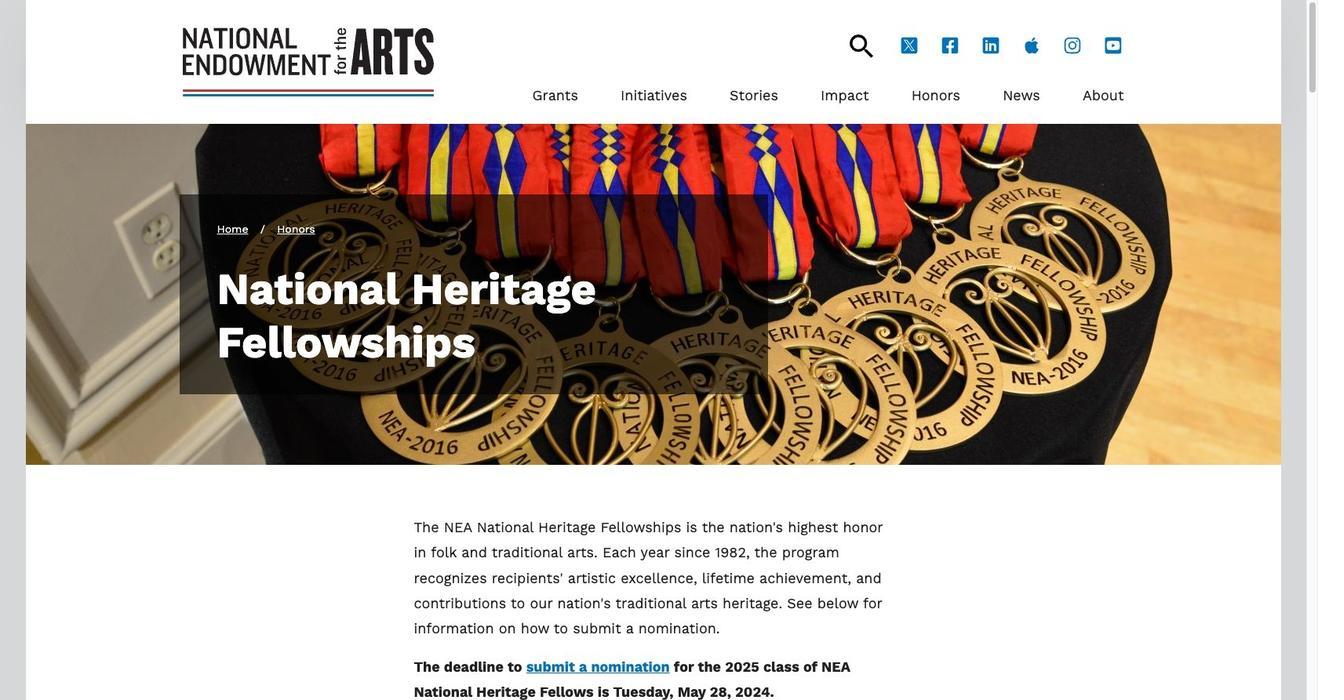 Task type: vqa. For each thing, say whether or not it's contained in the screenshot.
Collage Of The 2024 Nea Jazz Masters image at the bottom
no



Task type: describe. For each thing, give the bounding box(es) containing it.
national endowment for the arts logo image
[[182, 28, 434, 96]]

4 menu item from the left
[[821, 83, 869, 109]]

6 menu item from the left
[[1003, 83, 1040, 109]]

2 menu item from the left
[[621, 83, 687, 109]]

1 menu item from the left
[[533, 83, 578, 109]]

3 menu item from the left
[[730, 83, 779, 109]]



Task type: locate. For each thing, give the bounding box(es) containing it.
menu bar
[[533, 58, 1124, 109]]

menu item
[[533, 83, 578, 109], [621, 83, 687, 109], [730, 83, 779, 109], [821, 83, 869, 109], [912, 83, 961, 109], [1003, 83, 1040, 109], [1083, 83, 1124, 109]]

7 menu item from the left
[[1083, 83, 1124, 109]]

several medals laid out on a table. image
[[26, 124, 1281, 465]]

5 menu item from the left
[[912, 83, 961, 109]]



